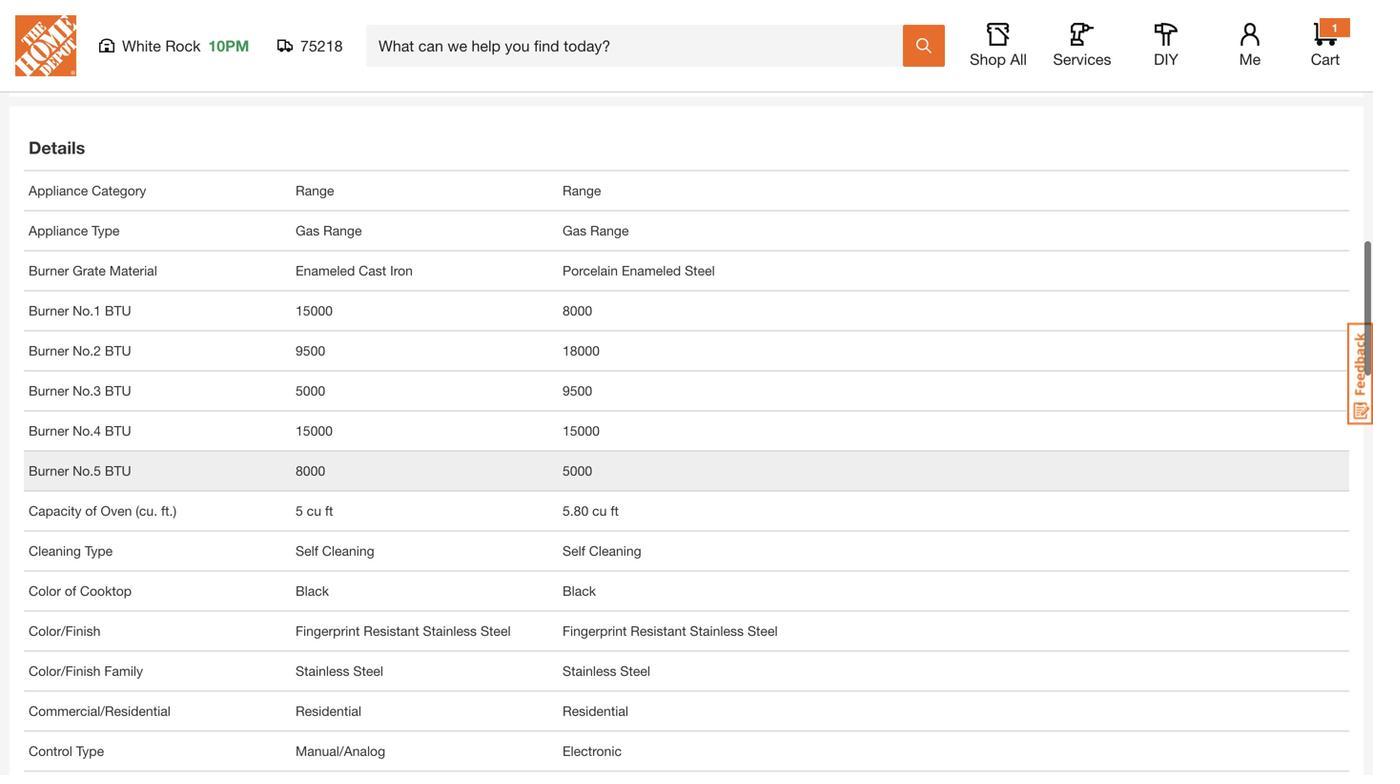 Task type: locate. For each thing, give the bounding box(es) containing it.
1 horizontal spatial gas range
[[563, 223, 629, 239]]

0 vertical spatial appliance
[[29, 183, 88, 198]]

appliance
[[29, 183, 88, 198], [29, 223, 88, 239]]

white
[[122, 37, 161, 55]]

white rock 10pm
[[122, 37, 249, 55]]

1 horizontal spatial residential
[[563, 704, 629, 719]]

1 horizontal spatial self cleaning
[[563, 543, 642, 559]]

oven
[[101, 503, 132, 519]]

ft for 5.80 cu ft
[[611, 503, 619, 519]]

9500 down 18000
[[563, 383, 593, 399]]

burner for burner no.1 btu
[[29, 303, 69, 319]]

2 ft from the left
[[611, 503, 619, 519]]

burner left no.1
[[29, 303, 69, 319]]

cleaning down 5.80 cu ft
[[589, 543, 642, 559]]

1 horizontal spatial cleaning
[[322, 543, 375, 559]]

0 horizontal spatial self cleaning
[[296, 543, 375, 559]]

1 vertical spatial of
[[65, 583, 76, 599]]

8000
[[563, 303, 593, 319], [296, 463, 325, 479]]

gas range up enameled cast iron
[[296, 223, 362, 239]]

0 horizontal spatial 8000
[[296, 463, 325, 479]]

cu right 5
[[307, 503, 322, 519]]

of for color
[[65, 583, 76, 599]]

iron
[[390, 263, 413, 279]]

1 horizontal spatial 8000
[[563, 303, 593, 319]]

type down capacity of oven (cu. ft.)
[[85, 543, 113, 559]]

2 cu from the left
[[593, 503, 607, 519]]

1 horizontal spatial black
[[563, 583, 596, 599]]

0 horizontal spatial self
[[296, 543, 319, 559]]

black down 5.80
[[563, 583, 596, 599]]

type right 'control' on the left bottom
[[76, 744, 104, 759]]

1 resistant from the left
[[364, 624, 419, 639]]

1 fingerprint resistant stainless steel from the left
[[296, 624, 511, 639]]

me
[[1240, 50, 1262, 68]]

burner no.3 btu
[[29, 383, 131, 399]]

color/finish
[[29, 624, 101, 639], [29, 664, 101, 679]]

1 color/finish from the top
[[29, 624, 101, 639]]

cleaning down 5 cu ft
[[322, 543, 375, 559]]

cu right 5.80
[[593, 503, 607, 519]]

1 cu from the left
[[307, 503, 322, 519]]

1 appliance from the top
[[29, 183, 88, 198]]

5.80 cu ft
[[563, 503, 619, 519]]

2 vertical spatial type
[[76, 744, 104, 759]]

cleaning
[[29, 543, 81, 559], [322, 543, 375, 559], [589, 543, 642, 559]]

1 horizontal spatial 9500
[[563, 383, 593, 399]]

burner left no.3
[[29, 383, 69, 399]]

gas
[[296, 223, 320, 239], [563, 223, 587, 239]]

color/finish up commercial/residential
[[29, 664, 101, 679]]

8000 up 5 cu ft
[[296, 463, 325, 479]]

burner left no.5
[[29, 463, 69, 479]]

appliance down details
[[29, 183, 88, 198]]

ft for 5 cu ft
[[325, 503, 333, 519]]

15000 up 5 cu ft
[[296, 423, 333, 439]]

0 horizontal spatial resistant
[[364, 624, 419, 639]]

stainless steel up electronic
[[563, 664, 651, 679]]

2 in. from the left
[[581, 40, 596, 55]]

1 vertical spatial color/finish
[[29, 664, 101, 679]]

resistant
[[364, 624, 419, 639], [631, 624, 687, 639]]

diy button
[[1136, 23, 1197, 69]]

2 resistant from the left
[[631, 624, 687, 639]]

burner
[[29, 263, 69, 279], [29, 303, 69, 319], [29, 343, 69, 359], [29, 383, 69, 399], [29, 423, 69, 439], [29, 463, 69, 479]]

2 horizontal spatial cleaning
[[589, 543, 642, 559]]

0 horizontal spatial cu
[[307, 503, 322, 519]]

btu right no.3
[[105, 383, 131, 399]]

0 horizontal spatial gas
[[296, 223, 320, 239]]

1 horizontal spatial self
[[563, 543, 586, 559]]

self down 5 cu ft
[[296, 543, 319, 559]]

btu for burner no.5 btu
[[105, 463, 131, 479]]

0 horizontal spatial ft
[[325, 503, 333, 519]]

1 vertical spatial 9500
[[563, 383, 593, 399]]

0 horizontal spatial in.
[[314, 40, 328, 55]]

0 vertical spatial 5000
[[296, 383, 325, 399]]

manual/analog
[[296, 744, 386, 759]]

ft.)
[[161, 503, 177, 519]]

1 ft from the left
[[325, 503, 333, 519]]

gas up porcelain
[[563, 223, 587, 239]]

burner left no.2
[[29, 343, 69, 359]]

2 btu from the top
[[105, 343, 131, 359]]

type up burner grate material
[[92, 223, 120, 239]]

1 enameled from the left
[[296, 263, 355, 279]]

btu
[[105, 303, 131, 319], [105, 343, 131, 359], [105, 383, 131, 399], [105, 423, 131, 439], [105, 463, 131, 479]]

0 horizontal spatial black
[[296, 583, 329, 599]]

burner no.1 btu
[[29, 303, 131, 319]]

residential up manual/analog
[[296, 704, 362, 719]]

self cleaning
[[296, 543, 375, 559], [563, 543, 642, 559]]

15000 down enameled cast iron
[[296, 303, 333, 319]]

type for cleaning type
[[85, 543, 113, 559]]

category
[[92, 183, 146, 198]]

residential up electronic
[[563, 704, 629, 719]]

0 horizontal spatial 30 in.
[[296, 40, 328, 55]]

1 residential from the left
[[296, 704, 362, 719]]

the home depot logo image
[[15, 15, 76, 76]]

burner left grate
[[29, 263, 69, 279]]

cu
[[307, 503, 322, 519], [593, 503, 607, 519]]

0 horizontal spatial enameled
[[296, 263, 355, 279]]

burner left 'no.4'
[[29, 423, 69, 439]]

0 horizontal spatial of
[[65, 583, 76, 599]]

0 horizontal spatial residential
[[296, 704, 362, 719]]

1 horizontal spatial stainless steel
[[563, 664, 651, 679]]

1 horizontal spatial cu
[[593, 503, 607, 519]]

enameled
[[296, 263, 355, 279], [622, 263, 681, 279]]

1 horizontal spatial in.
[[581, 40, 596, 55]]

stainless steel
[[296, 664, 384, 679], [563, 664, 651, 679]]

1 btu from the top
[[105, 303, 131, 319]]

ft right 5
[[325, 503, 333, 519]]

2 gas from the left
[[563, 223, 587, 239]]

ft right 5.80
[[611, 503, 619, 519]]

15000
[[296, 303, 333, 319], [296, 423, 333, 439], [563, 423, 600, 439]]

no.3
[[73, 383, 101, 399]]

burner no.2 btu
[[29, 343, 131, 359]]

6 burner from the top
[[29, 463, 69, 479]]

1 burner from the top
[[29, 263, 69, 279]]

4 btu from the top
[[105, 423, 131, 439]]

(width)
[[100, 40, 142, 55]]

color/finish for color/finish
[[29, 624, 101, 639]]

15000 down 18000
[[563, 423, 600, 439]]

btu for burner no.3 btu
[[105, 383, 131, 399]]

1 horizontal spatial gas
[[563, 223, 587, 239]]

2 enameled from the left
[[622, 263, 681, 279]]

1 vertical spatial appliance
[[29, 223, 88, 239]]

enameled left cast
[[296, 263, 355, 279]]

of left oven
[[85, 503, 97, 519]]

9500
[[296, 343, 325, 359], [563, 383, 593, 399]]

2 appliance from the top
[[29, 223, 88, 239]]

range
[[29, 40, 67, 55], [296, 183, 334, 198], [563, 183, 602, 198], [323, 223, 362, 239], [591, 223, 629, 239]]

of right color
[[65, 583, 76, 599]]

gas up enameled cast iron
[[296, 223, 320, 239]]

capacity of oven (cu. ft.)
[[29, 503, 177, 519]]

btu right no.2
[[105, 343, 131, 359]]

stainless
[[423, 624, 477, 639], [690, 624, 744, 639], [296, 664, 350, 679], [563, 664, 617, 679]]

1 horizontal spatial 30
[[563, 40, 578, 55]]

self cleaning down 5 cu ft
[[296, 543, 375, 559]]

1 in. from the left
[[314, 40, 328, 55]]

1
[[1333, 21, 1339, 34]]

(cu.
[[136, 503, 158, 519]]

5.80
[[563, 503, 589, 519]]

1 vertical spatial 8000
[[296, 463, 325, 479]]

cleaning down the capacity
[[29, 543, 81, 559]]

30 in.
[[296, 40, 328, 55], [563, 40, 596, 55]]

1 horizontal spatial of
[[85, 503, 97, 519]]

5000
[[296, 383, 325, 399], [563, 463, 593, 479]]

burner no.5 btu
[[29, 463, 131, 479]]

gas range up porcelain
[[563, 223, 629, 239]]

in.
[[314, 40, 328, 55], [581, 40, 596, 55]]

enameled right porcelain
[[622, 263, 681, 279]]

0 horizontal spatial gas range
[[296, 223, 362, 239]]

services
[[1054, 50, 1112, 68]]

8000 up 18000
[[563, 303, 593, 319]]

30
[[296, 40, 311, 55], [563, 40, 578, 55]]

fingerprint
[[296, 624, 360, 639], [563, 624, 627, 639]]

ft
[[325, 503, 333, 519], [611, 503, 619, 519]]

btu right no.1
[[105, 303, 131, 319]]

9500 down enameled cast iron
[[296, 343, 325, 359]]

5 burner from the top
[[29, 423, 69, 439]]

0 vertical spatial color/finish
[[29, 624, 101, 639]]

shop
[[970, 50, 1007, 68]]

3 burner from the top
[[29, 343, 69, 359]]

capacity
[[29, 503, 82, 519]]

2 self from the left
[[563, 543, 586, 559]]

10pm
[[208, 37, 249, 55]]

0 horizontal spatial fingerprint
[[296, 624, 360, 639]]

feedback link image
[[1348, 322, 1374, 426]]

type for appliance type
[[92, 223, 120, 239]]

type
[[92, 223, 120, 239], [85, 543, 113, 559], [76, 744, 104, 759]]

burner grate material
[[29, 263, 157, 279]]

1 horizontal spatial 30 in.
[[563, 40, 596, 55]]

black down 5 cu ft
[[296, 583, 329, 599]]

1 horizontal spatial enameled
[[622, 263, 681, 279]]

gas range
[[296, 223, 362, 239], [563, 223, 629, 239]]

self down 5.80
[[563, 543, 586, 559]]

grate
[[73, 263, 106, 279]]

1 vertical spatial 5000
[[563, 463, 593, 479]]

appliance down appliance category
[[29, 223, 88, 239]]

0 vertical spatial type
[[92, 223, 120, 239]]

1 horizontal spatial fingerprint
[[563, 624, 627, 639]]

cu for 5.80
[[593, 503, 607, 519]]

3 btu from the top
[[105, 383, 131, 399]]

1 horizontal spatial 5000
[[563, 463, 593, 479]]

0 horizontal spatial fingerprint resistant stainless steel
[[296, 624, 511, 639]]

btu right 'no.4'
[[105, 423, 131, 439]]

of
[[85, 503, 97, 519], [65, 583, 76, 599]]

no.2
[[73, 343, 101, 359]]

0 vertical spatial of
[[85, 503, 97, 519]]

electronic
[[563, 744, 622, 759]]

1 horizontal spatial fingerprint resistant stainless steel
[[563, 624, 778, 639]]

1 vertical spatial type
[[85, 543, 113, 559]]

0 horizontal spatial 5000
[[296, 383, 325, 399]]

2 burner from the top
[[29, 303, 69, 319]]

4 burner from the top
[[29, 383, 69, 399]]

self cleaning down 5.80 cu ft
[[563, 543, 642, 559]]

no.5
[[73, 463, 101, 479]]

steel
[[685, 263, 715, 279], [481, 624, 511, 639], [748, 624, 778, 639], [353, 664, 384, 679], [621, 664, 651, 679]]

0 vertical spatial 8000
[[563, 303, 593, 319]]

stainless steel up manual/analog
[[296, 664, 384, 679]]

residential
[[296, 704, 362, 719], [563, 704, 629, 719]]

color/finish down color of cooktop
[[29, 624, 101, 639]]

self
[[296, 543, 319, 559], [563, 543, 586, 559]]

no.4
[[73, 423, 101, 439]]

1 horizontal spatial resistant
[[631, 624, 687, 639]]

0 horizontal spatial stainless steel
[[296, 664, 384, 679]]

2 stainless steel from the left
[[563, 664, 651, 679]]

0 horizontal spatial 30
[[296, 40, 311, 55]]

0 horizontal spatial cleaning
[[29, 543, 81, 559]]

1 horizontal spatial ft
[[611, 503, 619, 519]]

2 color/finish from the top
[[29, 664, 101, 679]]

cleaning type
[[29, 543, 113, 559]]

fingerprint resistant stainless steel
[[296, 624, 511, 639], [563, 624, 778, 639]]

btu right no.5
[[105, 463, 131, 479]]

appliance category
[[29, 183, 146, 198]]

0 horizontal spatial 9500
[[296, 343, 325, 359]]

0 vertical spatial 9500
[[296, 343, 325, 359]]

black
[[296, 583, 329, 599], [563, 583, 596, 599]]

5 btu from the top
[[105, 463, 131, 479]]



Task type: describe. For each thing, give the bounding box(es) containing it.
cast
[[359, 263, 387, 279]]

porcelain enameled steel
[[563, 263, 715, 279]]

control
[[29, 744, 72, 759]]

cooktop
[[80, 583, 132, 599]]

1 gas from the left
[[296, 223, 320, 239]]

burner for burner grate material
[[29, 263, 69, 279]]

burner for burner no.2 btu
[[29, 343, 69, 359]]

2 residential from the left
[[563, 704, 629, 719]]

2 black from the left
[[563, 583, 596, 599]]

75218 button
[[278, 36, 343, 55]]

1 cleaning from the left
[[29, 543, 81, 559]]

5
[[296, 503, 303, 519]]

5 cu ft
[[296, 503, 333, 519]]

control type
[[29, 744, 104, 759]]

color/finish for color/finish family
[[29, 664, 101, 679]]

appliance type
[[29, 223, 120, 239]]

services button
[[1052, 23, 1113, 69]]

cu for 5
[[307, 503, 322, 519]]

color of cooktop
[[29, 583, 132, 599]]

2 fingerprint from the left
[[563, 624, 627, 639]]

appliance for appliance category
[[29, 183, 88, 198]]

size
[[71, 40, 96, 55]]

1 30 from the left
[[296, 40, 311, 55]]

rock
[[165, 37, 201, 55]]

2 fingerprint resistant stainless steel from the left
[[563, 624, 778, 639]]

porcelain
[[563, 263, 618, 279]]

1 gas range from the left
[[296, 223, 362, 239]]

btu for burner no.4 btu
[[105, 423, 131, 439]]

burner for burner no.4 btu
[[29, 423, 69, 439]]

btu for burner no.2 btu
[[105, 343, 131, 359]]

burner no.4 btu
[[29, 423, 131, 439]]

shop all
[[970, 50, 1028, 68]]

2 30 from the left
[[563, 40, 578, 55]]

type for control type
[[76, 744, 104, 759]]

18000
[[563, 343, 600, 359]]

1 fingerprint from the left
[[296, 624, 360, 639]]

material
[[110, 263, 157, 279]]

all
[[1011, 50, 1028, 68]]

cart
[[1312, 50, 1341, 68]]

commercial/residential
[[29, 704, 171, 719]]

color/finish family
[[29, 664, 143, 679]]

color
[[29, 583, 61, 599]]

1 self from the left
[[296, 543, 319, 559]]

1 black from the left
[[296, 583, 329, 599]]

me button
[[1220, 23, 1281, 69]]

appliance for appliance type
[[29, 223, 88, 239]]

btu for burner no.1 btu
[[105, 303, 131, 319]]

2 gas range from the left
[[563, 223, 629, 239]]

1 stainless steel from the left
[[296, 664, 384, 679]]

burner for burner no.3 btu
[[29, 383, 69, 399]]

What can we help you find today? search field
[[379, 26, 903, 66]]

shop all button
[[968, 23, 1029, 69]]

no.1
[[73, 303, 101, 319]]

3 cleaning from the left
[[589, 543, 642, 559]]

1 self cleaning from the left
[[296, 543, 375, 559]]

75218
[[301, 37, 343, 55]]

burner for burner no.5 btu
[[29, 463, 69, 479]]

1 30 in. from the left
[[296, 40, 328, 55]]

15000 for burner no.1 btu
[[296, 303, 333, 319]]

family
[[104, 664, 143, 679]]

2 30 in. from the left
[[563, 40, 596, 55]]

15000 for burner no.4 btu
[[296, 423, 333, 439]]

diy
[[1155, 50, 1179, 68]]

enameled cast iron
[[296, 263, 413, 279]]

of for capacity
[[85, 503, 97, 519]]

details
[[29, 137, 85, 158]]

2 self cleaning from the left
[[563, 543, 642, 559]]

cart 1
[[1312, 21, 1341, 68]]

range size (width)
[[29, 40, 142, 55]]

2 cleaning from the left
[[322, 543, 375, 559]]



Task type: vqa. For each thing, say whether or not it's contained in the screenshot.


